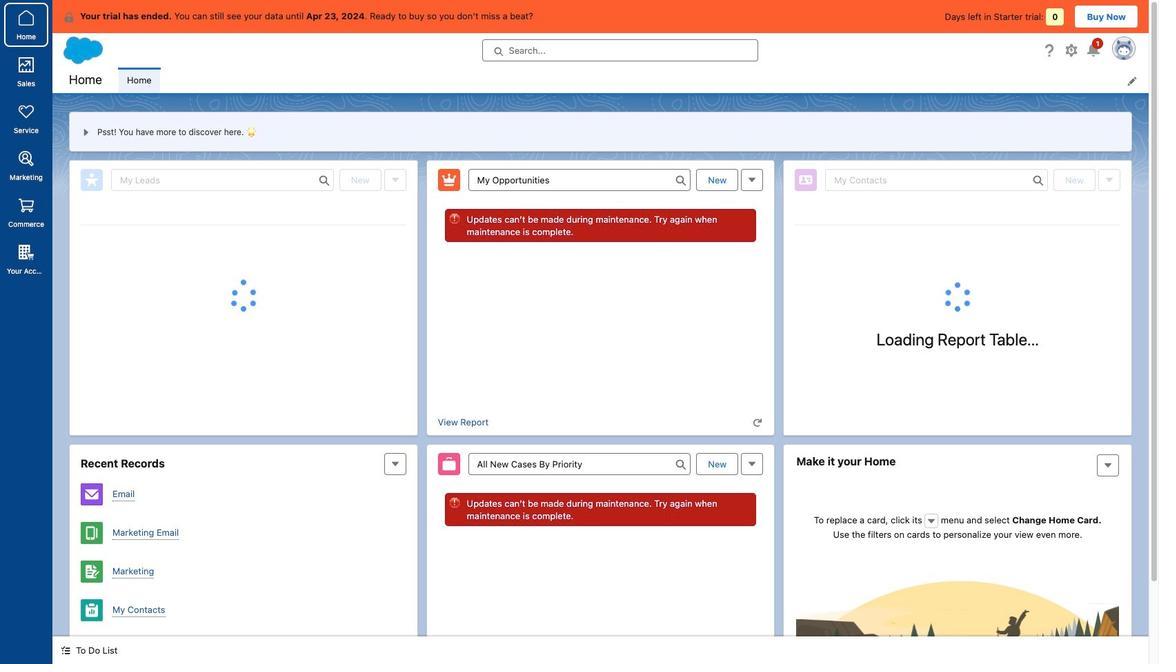 Task type: vqa. For each thing, say whether or not it's contained in the screenshot.
Select an Option text box
yes



Task type: describe. For each thing, give the bounding box(es) containing it.
1 vertical spatial text default image
[[61, 646, 70, 656]]

report image
[[81, 600, 103, 622]]

1 grid from the left
[[81, 225, 406, 226]]

error image
[[449, 498, 460, 509]]

account image
[[81, 638, 103, 661]]

1 select an option text field from the top
[[468, 169, 691, 191]]

2 select an option text field from the top
[[468, 453, 691, 476]]

communication subscription image
[[81, 561, 103, 583]]



Task type: locate. For each thing, give the bounding box(es) containing it.
0 horizontal spatial grid
[[81, 225, 406, 226]]

1 horizontal spatial text default image
[[927, 517, 937, 526]]

0 vertical spatial text default image
[[753, 418, 763, 428]]

Select an Option text field
[[468, 169, 691, 191], [468, 453, 691, 476]]

0 horizontal spatial text default image
[[64, 12, 75, 23]]

1 horizontal spatial grid
[[795, 225, 1121, 226]]

engagement channel type image
[[81, 484, 103, 506]]

1 vertical spatial text default image
[[927, 517, 937, 526]]

2 grid from the left
[[795, 225, 1121, 226]]

0 vertical spatial select an option text field
[[468, 169, 691, 191]]

text default image
[[64, 12, 75, 23], [927, 517, 937, 526]]

0 horizontal spatial text default image
[[61, 646, 70, 656]]

text default image
[[753, 418, 763, 428], [61, 646, 70, 656]]

0 vertical spatial text default image
[[64, 12, 75, 23]]

list
[[119, 68, 1149, 93]]

communication subscription channel type image
[[81, 523, 103, 545]]

error image
[[449, 213, 460, 224]]

grid
[[81, 225, 406, 226], [795, 225, 1121, 226]]

1 horizontal spatial text default image
[[753, 418, 763, 428]]

1 vertical spatial select an option text field
[[468, 453, 691, 476]]



